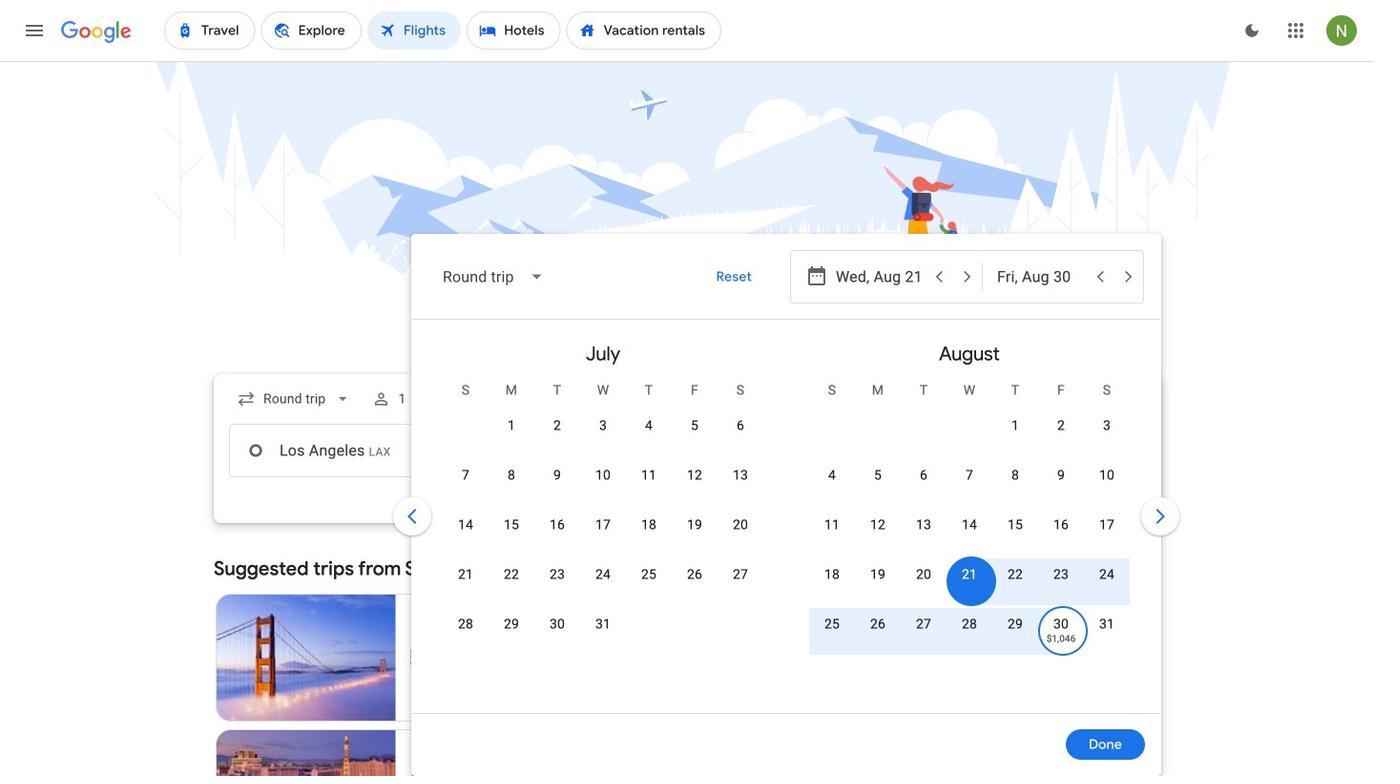 Task type: vqa. For each thing, say whether or not it's contained in the screenshot.
WED, AUG 21, DEPARTURE DATE. element
yes



Task type: locate. For each thing, give the bounding box(es) containing it.
sat, aug 17 element
[[1100, 516, 1115, 535]]

sun, aug 4 element
[[829, 466, 836, 485]]

None field
[[428, 254, 560, 300], [229, 382, 360, 416], [428, 254, 560, 300], [229, 382, 360, 416]]

thu, jul 25 element
[[642, 565, 657, 584]]

fri, jul 5 element
[[691, 416, 699, 435]]

row
[[489, 400, 764, 462], [993, 400, 1130, 462], [443, 457, 764, 512], [810, 457, 1130, 512], [443, 507, 764, 561], [810, 507, 1130, 561], [443, 557, 764, 611], [810, 557, 1130, 611], [443, 606, 626, 661], [810, 606, 1130, 661]]

grid
[[420, 327, 1153, 725]]

tue, jul 16 element
[[550, 516, 565, 535]]

wed, jul 17 element
[[596, 516, 611, 535]]

row up wed, aug 14 'element'
[[810, 457, 1130, 512]]

sat, jul 6 element
[[737, 416, 745, 435]]

fri, aug 2 element
[[1058, 416, 1066, 435]]

wed, aug 21, departure date. element
[[962, 565, 978, 584]]

Return text field
[[998, 251, 1086, 303]]

row up thu, jul 11 element
[[489, 400, 764, 462]]

wed, aug 7 element
[[966, 466, 974, 485]]

row up wed, aug 21, departure date. element
[[810, 507, 1130, 561]]

sat, aug 3 element
[[1104, 416, 1111, 435]]

fri, jul 12 element
[[687, 466, 703, 485]]

sun, jul 28 element
[[458, 615, 474, 634]]

Return text field
[[998, 425, 1129, 476]]

none text field inside flight search field
[[229, 424, 498, 477]]

sun, jul 21 element
[[458, 565, 474, 584]]

Departure text field
[[836, 425, 968, 476]]

thu, aug 8 element
[[1012, 466, 1020, 485]]

row up fri, aug 9 element at the right
[[993, 400, 1130, 462]]

mon, jul 15 element
[[504, 516, 519, 535]]

sat, aug 10 element
[[1100, 466, 1115, 485]]

mon, aug 5 element
[[875, 466, 882, 485]]

wed, aug 28 element
[[962, 615, 978, 634]]

1 row group from the left
[[420, 327, 787, 706]]

main menu image
[[23, 19, 46, 42]]

tue, jul 9 element
[[554, 466, 561, 485]]

row up wed, jul 31 element in the left of the page
[[443, 557, 764, 611]]

row down tue, jul 23 element at the left of page
[[443, 606, 626, 661]]

wed, jul 31 element
[[596, 615, 611, 634]]

row up wed, aug 28 element
[[810, 557, 1130, 611]]

wed, jul 3 element
[[600, 416, 607, 435]]

wed, jul 10 element
[[596, 466, 611, 485]]

None text field
[[229, 424, 498, 477]]

tue, jul 30 element
[[550, 615, 565, 634]]

thu, aug 15 element
[[1008, 516, 1024, 535]]

mon, jul 8 element
[[508, 466, 516, 485]]

mon, jul 22 element
[[504, 565, 519, 584]]

row group
[[420, 327, 787, 706], [787, 327, 1153, 706]]

tue, aug 6 element
[[920, 466, 928, 485]]

sat, jul 27 element
[[733, 565, 749, 584]]

, 1046 us dollars element
[[1047, 634, 1076, 644]]

row up wed, jul 17 element
[[443, 457, 764, 512]]



Task type: describe. For each thing, give the bounding box(es) containing it.
mon, aug 26 element
[[871, 615, 886, 634]]

sat, aug 24 element
[[1100, 565, 1115, 584]]

fri, aug 16 element
[[1054, 516, 1069, 535]]

sat, aug 31 element
[[1100, 615, 1115, 634]]

thu, aug 22 element
[[1008, 565, 1024, 584]]

mon, aug 12 element
[[871, 516, 886, 535]]

row up wed, jul 24 element
[[443, 507, 764, 561]]

mon, aug 19 element
[[871, 565, 886, 584]]

tue, jul 2 element
[[554, 416, 561, 435]]

mon, jul 29 element
[[504, 615, 519, 634]]

thu, aug 29 element
[[1008, 615, 1024, 634]]

fri, jul 26 element
[[687, 565, 703, 584]]

thu, jul 18 element
[[642, 516, 657, 535]]

row down wed, aug 21, departure date. element
[[810, 606, 1130, 661]]

thu, jul 4 element
[[645, 416, 653, 435]]

change appearance image
[[1230, 8, 1276, 53]]

sun, jul 14 element
[[458, 516, 474, 535]]

fri, aug 23 element
[[1054, 565, 1069, 584]]

mon, jul 1 element
[[508, 416, 516, 435]]

grid inside flight search field
[[420, 327, 1153, 725]]

wed, jul 24 element
[[596, 565, 611, 584]]

sat, jul 20 element
[[733, 516, 749, 535]]

Flight search field
[[199, 234, 1184, 776]]

tue, aug 20 element
[[917, 565, 932, 584]]

sat, jul 13 element
[[733, 466, 749, 485]]

wed, aug 14 element
[[962, 516, 978, 535]]

tue, aug 13 element
[[917, 516, 932, 535]]

sun, aug 18 element
[[825, 565, 840, 584]]

fri, jul 19 element
[[687, 516, 703, 535]]

tue, jul 23 element
[[550, 565, 565, 584]]

thu, jul 11 element
[[642, 466, 657, 485]]

thu, aug 1 element
[[1012, 416, 1020, 435]]

sun, aug 25 element
[[825, 615, 840, 634]]

2 row group from the left
[[787, 327, 1153, 706]]

sun, jul 7 element
[[462, 466, 470, 485]]

next image
[[1138, 494, 1184, 539]]

previous image
[[390, 494, 435, 539]]

fri, aug 30, return date. element
[[1054, 615, 1069, 634]]

Departure text field
[[836, 251, 924, 303]]

fri, aug 9 element
[[1058, 466, 1066, 485]]

suggested trips from santa barbara region
[[214, 546, 1161, 776]]

sun, aug 11 element
[[825, 516, 840, 535]]

tue, aug 27 element
[[917, 615, 932, 634]]



